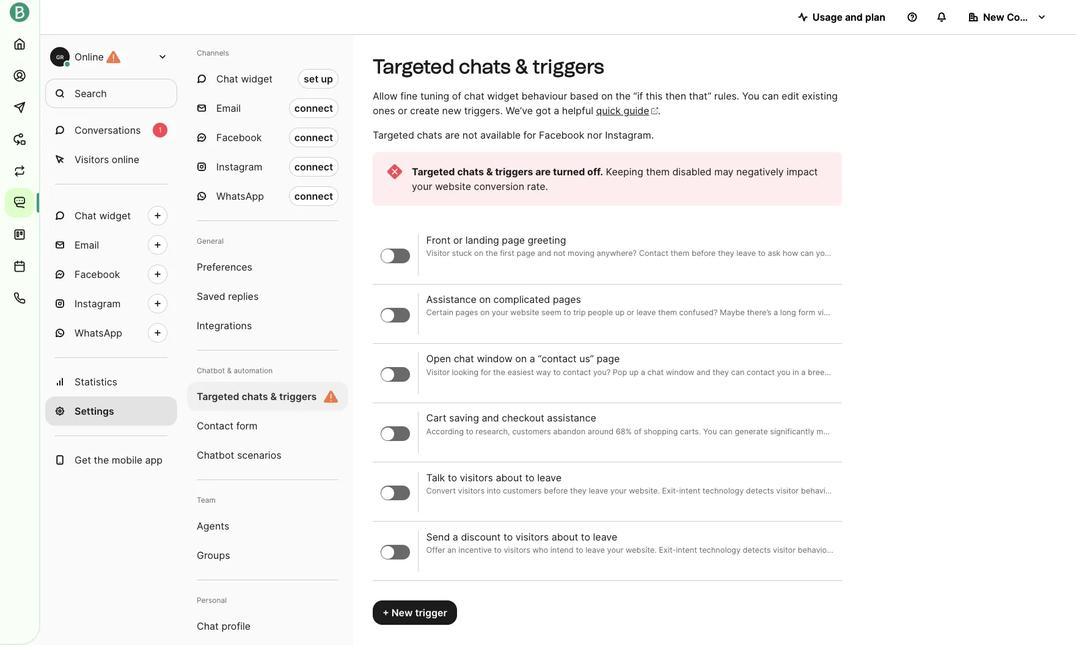 Task type: locate. For each thing, give the bounding box(es) containing it.
1 horizontal spatial or
[[454, 234, 463, 247]]

that"
[[689, 90, 712, 102]]

the left url
[[1043, 368, 1055, 377]]

or down fine at the top of the page
[[398, 105, 408, 117]]

having
[[882, 368, 906, 377]]

email link
[[45, 231, 177, 260]]

leave
[[538, 472, 562, 484], [593, 531, 618, 543]]

or
[[398, 105, 408, 117], [454, 234, 463, 247]]

email
[[959, 368, 979, 377]]

chat right pop in the bottom of the page
[[648, 368, 664, 377]]

1 vertical spatial instagram
[[75, 298, 121, 310]]

1 vertical spatial or
[[454, 234, 463, 247]]

and left the they
[[697, 368, 711, 377]]

a up easiest
[[530, 353, 535, 365]]

1 horizontal spatial up
[[630, 368, 639, 377]]

page up you?
[[597, 353, 620, 365]]

or inside 'link'
[[454, 234, 463, 247]]

4 connect from the top
[[295, 190, 333, 202]]

1 horizontal spatial visitors
[[516, 531, 549, 543]]

2 vertical spatial chat
[[648, 368, 664, 377]]

online
[[112, 153, 139, 166]]

for right looking
[[481, 368, 491, 377]]

saved replies link
[[187, 282, 349, 311]]

new right +
[[392, 607, 413, 620]]

new
[[442, 105, 462, 117]]

widget up we've
[[488, 90, 519, 102]]

form
[[236, 420, 258, 432]]

pages
[[553, 294, 582, 306]]

for
[[524, 129, 537, 141], [481, 368, 491, 377], [936, 368, 946, 377]]

are up rate.
[[536, 166, 551, 178]]

and inside open chat window on a "contact us" page visitor looking for the easiest way to contact you? pop up a chat window and they can contact you in a breeze, rather than having to wait for an email back. just enter the url f
[[697, 368, 711, 377]]

3 connect from the top
[[295, 161, 333, 173]]

1 vertical spatial on
[[480, 294, 491, 306]]

1 vertical spatial leave
[[593, 531, 618, 543]]

2 horizontal spatial on
[[602, 90, 613, 102]]

1 horizontal spatial page
[[597, 353, 620, 365]]

1
[[159, 125, 162, 135]]

disabled
[[673, 166, 712, 178]]

whatsapp link
[[45, 319, 177, 348]]

.
[[658, 105, 661, 117]]

talk to visitors about to leave
[[427, 472, 562, 484]]

tuning
[[421, 90, 450, 102]]

2 chatbot from the top
[[197, 449, 234, 462]]

targeted chats & triggers are turned off.
[[412, 166, 604, 178]]

targeted chats & triggers
[[373, 55, 605, 78], [197, 391, 317, 403]]

1 vertical spatial email
[[75, 239, 99, 251]]

edit
[[782, 90, 800, 102]]

0 horizontal spatial whatsapp
[[75, 327, 122, 339]]

widget left set
[[241, 73, 273, 85]]

1 vertical spatial targeted chats & triggers
[[197, 391, 317, 403]]

on up easiest
[[516, 353, 527, 365]]

0 vertical spatial or
[[398, 105, 408, 117]]

to
[[554, 368, 561, 377], [908, 368, 916, 377], [448, 472, 457, 484], [526, 472, 535, 484], [504, 531, 513, 543], [581, 531, 591, 543]]

up right set
[[321, 73, 333, 85]]

get
[[75, 454, 91, 467]]

targeted up fine at the top of the page
[[373, 55, 455, 78]]

groups
[[197, 550, 230, 562]]

statistics link
[[45, 368, 177, 397]]

front or landing page greeting link
[[427, 234, 835, 260]]

visitors
[[75, 153, 109, 166]]

can inside allow fine tuning of chat widget behaviour based on the "if this then that" rules. you can edit existing ones or create new triggers. we've got a helpful
[[763, 90, 779, 102]]

triggers up based
[[533, 55, 605, 78]]

1 chatbot from the top
[[197, 366, 225, 375]]

page inside 'link'
[[502, 234, 525, 247]]

"contact
[[538, 353, 577, 365]]

0 horizontal spatial on
[[480, 294, 491, 306]]

page inside open chat window on a "contact us" page visitor looking for the easiest way to contact you? pop up a chat window and they can contact you in a breeze, rather than having to wait for an email back. just enter the url f
[[597, 353, 620, 365]]

can inside open chat window on a "contact us" page visitor looking for the easiest way to contact you? pop up a chat window and they can contact you in a breeze, rather than having to wait for an email back. just enter the url f
[[732, 368, 745, 377]]

usage
[[813, 11, 843, 23]]

new inside button
[[984, 11, 1005, 23]]

1 vertical spatial widget
[[488, 90, 519, 102]]

a
[[554, 105, 560, 117], [530, 353, 535, 365], [641, 368, 646, 377], [802, 368, 806, 377], [453, 531, 459, 543]]

0 horizontal spatial up
[[321, 73, 333, 85]]

2 horizontal spatial for
[[936, 368, 946, 377]]

1 horizontal spatial can
[[763, 90, 779, 102]]

2 horizontal spatial widget
[[488, 90, 519, 102]]

0 vertical spatial targeted chats & triggers
[[373, 55, 605, 78]]

chatbot scenarios link
[[187, 441, 349, 470]]

way
[[536, 368, 551, 377]]

facebook
[[539, 129, 585, 141], [216, 131, 262, 144], [75, 268, 120, 281]]

contact down the us"
[[563, 368, 591, 377]]

chat profile link
[[187, 612, 349, 641]]

chatbot down "contact"
[[197, 449, 234, 462]]

and left "plan"
[[846, 11, 863, 23]]

chatbot
[[197, 366, 225, 375], [197, 449, 234, 462]]

whatsapp up general
[[216, 190, 264, 202]]

cart saving and checkout assistance
[[427, 412, 597, 425]]

targeted chats & triggers up of
[[373, 55, 605, 78]]

0 vertical spatial page
[[502, 234, 525, 247]]

email down channels at the left of the page
[[216, 102, 241, 114]]

2 vertical spatial widget
[[99, 210, 131, 222]]

trigger
[[415, 607, 448, 620]]

page right landing
[[502, 234, 525, 247]]

visitors
[[460, 472, 493, 484], [516, 531, 549, 543]]

0 horizontal spatial leave
[[538, 472, 562, 484]]

chat down the personal
[[197, 621, 219, 633]]

can right you
[[763, 90, 779, 102]]

1 vertical spatial chat
[[454, 353, 474, 365]]

chat
[[216, 73, 238, 85], [75, 210, 97, 222], [197, 621, 219, 633]]

connect
[[295, 102, 333, 114], [295, 131, 333, 144], [295, 161, 333, 173], [295, 190, 333, 202]]

1 connect from the top
[[295, 102, 333, 114]]

chats
[[459, 55, 511, 78], [417, 129, 443, 141], [457, 166, 484, 178], [242, 391, 268, 403]]

2 vertical spatial on
[[516, 353, 527, 365]]

contact
[[563, 368, 591, 377], [747, 368, 775, 377]]

0 horizontal spatial or
[[398, 105, 408, 117]]

chats up the website
[[457, 166, 484, 178]]

0 vertical spatial on
[[602, 90, 613, 102]]

fine
[[401, 90, 418, 102]]

targeted chats & triggers down automation at the left of page
[[197, 391, 317, 403]]

a right in
[[802, 368, 806, 377]]

chat widget down channels at the left of the page
[[216, 73, 273, 85]]

helpful
[[562, 105, 594, 117]]

turned
[[553, 166, 585, 178]]

can right the they
[[732, 368, 745, 377]]

chat up email link
[[75, 210, 97, 222]]

triggers up conversion
[[495, 166, 534, 178]]

chat inside allow fine tuning of chat widget behaviour based on the "if this then that" rules. you can edit existing ones or create new triggers. we've got a helpful
[[464, 90, 485, 102]]

1 horizontal spatial chat widget
[[216, 73, 273, 85]]

scenarios
[[237, 449, 282, 462]]

whatsapp
[[216, 190, 264, 202], [75, 327, 122, 339]]

2 horizontal spatial and
[[846, 11, 863, 23]]

1 vertical spatial page
[[597, 353, 620, 365]]

you
[[743, 90, 760, 102]]

on right "assistance"
[[480, 294, 491, 306]]

up right pop in the bottom of the page
[[630, 368, 639, 377]]

on up quick
[[602, 90, 613, 102]]

the up quick guide
[[616, 90, 631, 102]]

1 vertical spatial are
[[536, 166, 551, 178]]

we've
[[506, 105, 533, 117]]

0 vertical spatial visitors
[[460, 472, 493, 484]]

chats down automation at the left of page
[[242, 391, 268, 403]]

visitors right the talk
[[460, 472, 493, 484]]

1 horizontal spatial about
[[552, 531, 579, 543]]

1 horizontal spatial window
[[666, 368, 695, 377]]

existing
[[803, 90, 838, 102]]

a right send at the bottom left of page
[[453, 531, 459, 543]]

chat up looking
[[454, 353, 474, 365]]

chat widget up email link
[[75, 210, 131, 222]]

for down we've
[[524, 129, 537, 141]]

chatbot left automation at the left of page
[[197, 366, 225, 375]]

1 vertical spatial up
[[630, 368, 639, 377]]

0 horizontal spatial contact
[[563, 368, 591, 377]]

guide
[[624, 105, 650, 117]]

1 vertical spatial chatbot
[[197, 449, 234, 462]]

or right the front
[[454, 234, 463, 247]]

1 horizontal spatial leave
[[593, 531, 618, 543]]

1 vertical spatial about
[[552, 531, 579, 543]]

up
[[321, 73, 333, 85], [630, 368, 639, 377]]

the inside allow fine tuning of chat widget behaviour based on the "if this then that" rules. you can edit existing ones or create new triggers. we've got a helpful
[[616, 90, 631, 102]]

contact form
[[197, 420, 258, 432]]

email down chat widget link
[[75, 239, 99, 251]]

0 horizontal spatial and
[[482, 412, 499, 425]]

1 horizontal spatial and
[[697, 368, 711, 377]]

"if
[[634, 90, 643, 102]]

0 vertical spatial up
[[321, 73, 333, 85]]

window up easiest
[[477, 353, 513, 365]]

chat profile
[[197, 621, 251, 633]]

ones
[[373, 105, 395, 117]]

are left not
[[445, 129, 460, 141]]

0 vertical spatial new
[[984, 11, 1005, 23]]

send
[[427, 531, 450, 543]]

0 horizontal spatial widget
[[99, 210, 131, 222]]

targeted up "contact"
[[197, 391, 239, 403]]

rules.
[[715, 90, 740, 102]]

0 horizontal spatial new
[[392, 607, 413, 620]]

connect for instagram
[[295, 161, 333, 173]]

1 horizontal spatial new
[[984, 11, 1005, 23]]

for left the an
[[936, 368, 946, 377]]

new
[[984, 11, 1005, 23], [392, 607, 413, 620]]

whatsapp down instagram link
[[75, 327, 122, 339]]

0 vertical spatial and
[[846, 11, 863, 23]]

1 horizontal spatial email
[[216, 102, 241, 114]]

contact left you
[[747, 368, 775, 377]]

0 vertical spatial email
[[216, 102, 241, 114]]

automation
[[234, 366, 273, 375]]

1 vertical spatial visitors
[[516, 531, 549, 543]]

saving
[[449, 412, 479, 425]]

chatbot inside the chatbot scenarios link
[[197, 449, 234, 462]]

0 horizontal spatial window
[[477, 353, 513, 365]]

0 horizontal spatial visitors
[[460, 472, 493, 484]]

a right got
[[554, 105, 560, 117]]

0 horizontal spatial are
[[445, 129, 460, 141]]

1 horizontal spatial on
[[516, 353, 527, 365]]

mobile
[[112, 454, 143, 467]]

nor
[[588, 129, 603, 141]]

& up conversion
[[487, 166, 493, 178]]

and inside button
[[846, 11, 863, 23]]

1 horizontal spatial are
[[536, 166, 551, 178]]

rather
[[838, 368, 861, 377]]

0 vertical spatial widget
[[241, 73, 273, 85]]

widget
[[241, 73, 273, 85], [488, 90, 519, 102], [99, 210, 131, 222]]

window left the they
[[666, 368, 695, 377]]

2 vertical spatial and
[[482, 412, 499, 425]]

triggers
[[533, 55, 605, 78], [495, 166, 534, 178], [279, 391, 317, 403]]

0 vertical spatial window
[[477, 353, 513, 365]]

0 vertical spatial can
[[763, 90, 779, 102]]

integrations link
[[187, 311, 349, 341]]

talk to visitors about to leave link
[[427, 472, 835, 497]]

new company button
[[959, 5, 1057, 29]]

the right get
[[94, 454, 109, 467]]

and right saving
[[482, 412, 499, 425]]

1 vertical spatial chat widget
[[75, 210, 131, 222]]

new left company
[[984, 11, 1005, 23]]

1 vertical spatial can
[[732, 368, 745, 377]]

0 vertical spatial instagram
[[216, 161, 263, 173]]

widget up email link
[[99, 210, 131, 222]]

1 vertical spatial and
[[697, 368, 711, 377]]

0 vertical spatial chat
[[464, 90, 485, 102]]

triggers up contact form link
[[279, 391, 317, 403]]

email
[[216, 102, 241, 114], [75, 239, 99, 251]]

visitors right discount
[[516, 531, 549, 543]]

0 vertical spatial about
[[496, 472, 523, 484]]

0 horizontal spatial page
[[502, 234, 525, 247]]

0 horizontal spatial can
[[732, 368, 745, 377]]

& left automation at the left of page
[[227, 366, 232, 375]]

chat up triggers. at the left
[[464, 90, 485, 102]]

0 horizontal spatial email
[[75, 239, 99, 251]]

1 horizontal spatial contact
[[747, 368, 775, 377]]

chat down channels at the left of the page
[[216, 73, 238, 85]]

2 connect from the top
[[295, 131, 333, 144]]

0 vertical spatial chatbot
[[197, 366, 225, 375]]

1 horizontal spatial whatsapp
[[216, 190, 264, 202]]



Task type: vqa. For each thing, say whether or not it's contained in the screenshot.
Set Up
yes



Task type: describe. For each thing, give the bounding box(es) containing it.
+ new trigger
[[383, 607, 448, 620]]

got
[[536, 105, 551, 117]]

wait
[[918, 368, 933, 377]]

agents
[[197, 520, 229, 533]]

send a discount to visitors about to leave link
[[427, 531, 835, 556]]

visitors online
[[75, 153, 139, 166]]

instagram link
[[45, 289, 177, 319]]

in
[[793, 368, 800, 377]]

1 vertical spatial chat
[[75, 210, 97, 222]]

1 vertical spatial whatsapp
[[75, 327, 122, 339]]

assistance on complicated pages link
[[427, 294, 835, 319]]

may
[[715, 166, 734, 178]]

an
[[948, 368, 957, 377]]

1 vertical spatial new
[[392, 607, 413, 620]]

saved replies
[[197, 290, 259, 303]]

preferences
[[197, 261, 252, 273]]

usage and plan
[[813, 11, 886, 23]]

a inside allow fine tuning of chat widget behaviour based on the "if this then that" rules. you can edit existing ones or create new triggers. we've got a helpful
[[554, 105, 560, 117]]

a right pop in the bottom of the page
[[641, 368, 646, 377]]

allow fine tuning of chat widget behaviour based on the "if this then that" rules. you can edit existing ones or create new triggers. we've got a helpful
[[373, 90, 838, 117]]

assistance
[[427, 294, 477, 306]]

search
[[75, 87, 107, 100]]

them
[[646, 166, 670, 178]]

settings
[[75, 405, 114, 418]]

connect for whatsapp
[[295, 190, 333, 202]]

1 vertical spatial triggers
[[495, 166, 534, 178]]

2 contact from the left
[[747, 368, 775, 377]]

landing
[[466, 234, 499, 247]]

0 horizontal spatial instagram
[[75, 298, 121, 310]]

facebook link
[[45, 260, 177, 289]]

looking
[[452, 368, 479, 377]]

than
[[863, 368, 879, 377]]

visitor
[[427, 368, 450, 377]]

0 vertical spatial whatsapp
[[216, 190, 264, 202]]

chat widget link
[[45, 201, 177, 231]]

1 contact from the left
[[563, 368, 591, 377]]

connect for facebook
[[295, 131, 333, 144]]

back.
[[981, 368, 1001, 377]]

assistance
[[548, 412, 597, 425]]

1 horizontal spatial instagram
[[216, 161, 263, 173]]

0 vertical spatial are
[[445, 129, 460, 141]]

1 horizontal spatial for
[[524, 129, 537, 141]]

chatbot for chatbot & automation
[[197, 366, 225, 375]]

groups link
[[187, 541, 349, 571]]

saved
[[197, 290, 225, 303]]

settings link
[[45, 397, 177, 426]]

1 horizontal spatial widget
[[241, 73, 273, 85]]

or inside allow fine tuning of chat widget behaviour based on the "if this then that" rules. you can edit existing ones or create new triggers. we've got a helpful
[[398, 105, 408, 117]]

contact form link
[[187, 412, 349, 441]]

talk
[[427, 472, 445, 484]]

visitors inside 'link'
[[516, 531, 549, 543]]

available
[[481, 129, 521, 141]]

instagram.
[[605, 129, 654, 141]]

0 horizontal spatial chat widget
[[75, 210, 131, 222]]

company
[[1008, 11, 1053, 23]]

set
[[304, 73, 319, 85]]

keeping them disabled may negatively impact your website conversion rate.
[[412, 166, 818, 193]]

pop
[[613, 368, 628, 377]]

behaviour
[[522, 90, 568, 102]]

complicated
[[494, 294, 551, 306]]

0 vertical spatial leave
[[538, 472, 562, 484]]

website
[[435, 180, 471, 193]]

2 horizontal spatial facebook
[[539, 129, 585, 141]]

chats down create
[[417, 129, 443, 141]]

1 horizontal spatial facebook
[[216, 131, 262, 144]]

team
[[197, 496, 216, 505]]

enter
[[1021, 368, 1040, 377]]

you
[[778, 368, 791, 377]]

just
[[1003, 368, 1019, 377]]

1 vertical spatial window
[[666, 368, 695, 377]]

breeze,
[[808, 368, 836, 377]]

up inside open chat window on a "contact us" page visitor looking for the easiest way to contact you? pop up a chat window and they can contact you in a breeze, rather than having to wait for an email back. just enter the url f
[[630, 368, 639, 377]]

greeting
[[528, 234, 566, 247]]

chats inside targeted chats & triggers link
[[242, 391, 268, 403]]

checkout
[[502, 412, 545, 425]]

of
[[452, 90, 462, 102]]

impact
[[787, 166, 818, 178]]

chatbot for chatbot scenarios
[[197, 449, 234, 462]]

cart
[[427, 412, 447, 425]]

0 vertical spatial triggers
[[533, 55, 605, 78]]

triggers.
[[465, 105, 503, 117]]

profile
[[222, 621, 251, 633]]

0 horizontal spatial targeted chats & triggers
[[197, 391, 317, 403]]

preferences link
[[187, 253, 349, 282]]

& up behaviour
[[516, 55, 529, 78]]

connect for email
[[295, 102, 333, 114]]

chats up of
[[459, 55, 511, 78]]

url
[[1057, 368, 1072, 377]]

us"
[[580, 353, 594, 365]]

0 vertical spatial chat
[[216, 73, 238, 85]]

0 vertical spatial chat widget
[[216, 73, 273, 85]]

1 horizontal spatial targeted chats & triggers
[[373, 55, 605, 78]]

targeted down ones at the top of page
[[373, 129, 414, 141]]

targeted up your
[[412, 166, 455, 178]]

targeted chats are not available for facebook nor instagram.
[[373, 129, 654, 141]]

chatbot scenarios
[[197, 449, 282, 462]]

assistance on complicated pages
[[427, 294, 582, 306]]

the left easiest
[[494, 368, 506, 377]]

widget inside allow fine tuning of chat widget behaviour based on the "if this then that" rules. you can edit existing ones or create new triggers. we've got a helpful
[[488, 90, 519, 102]]

allow
[[373, 90, 398, 102]]

then
[[666, 90, 687, 102]]

gr
[[56, 54, 64, 60]]

get the mobile app
[[75, 454, 163, 467]]

conversion
[[474, 180, 525, 193]]

set up
[[304, 73, 333, 85]]

general
[[197, 237, 224, 246]]

chatbot & automation
[[197, 366, 273, 375]]

based
[[570, 90, 599, 102]]

on inside open chat window on a "contact us" page visitor looking for the easiest way to contact you? pop up a chat window and they can contact you in a breeze, rather than having to wait for an email back. just enter the url f
[[516, 353, 527, 365]]

2 vertical spatial chat
[[197, 621, 219, 633]]

2 vertical spatial triggers
[[279, 391, 317, 403]]

quick guide
[[596, 105, 650, 117]]

agents link
[[187, 512, 349, 541]]

online
[[75, 51, 104, 63]]

plan
[[866, 11, 886, 23]]

visitors online link
[[45, 145, 177, 174]]

search link
[[45, 79, 177, 108]]

0 horizontal spatial about
[[496, 472, 523, 484]]

0 horizontal spatial facebook
[[75, 268, 120, 281]]

on inside allow fine tuning of chat widget behaviour based on the "if this then that" rules. you can edit existing ones or create new triggers. we've got a helpful
[[602, 90, 613, 102]]

negatively
[[737, 166, 784, 178]]

create
[[410, 105, 440, 117]]

open chat window on a "contact us" page visitor looking for the easiest way to contact you? pop up a chat window and they can contact you in a breeze, rather than having to wait for an email back. just enter the url f
[[427, 353, 1077, 377]]

your
[[412, 180, 433, 193]]

open
[[427, 353, 451, 365]]

conversations
[[75, 124, 141, 136]]

0 horizontal spatial for
[[481, 368, 491, 377]]

a inside 'link'
[[453, 531, 459, 543]]

off.
[[588, 166, 604, 178]]

about inside 'link'
[[552, 531, 579, 543]]

email inside email link
[[75, 239, 99, 251]]

& up contact form link
[[271, 391, 277, 403]]

leave inside 'link'
[[593, 531, 618, 543]]

statistics
[[75, 376, 117, 388]]

contact
[[197, 420, 234, 432]]



